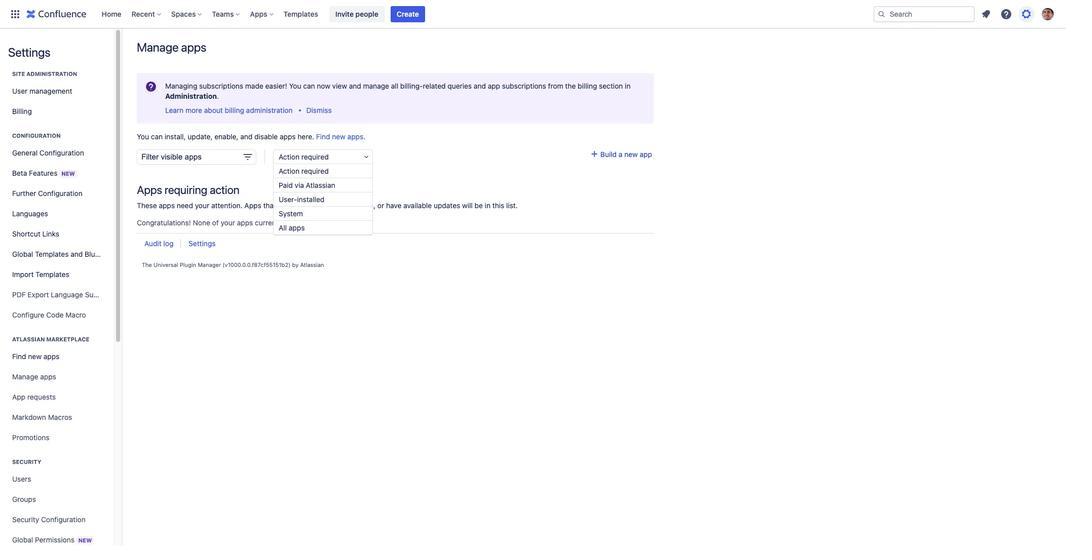 Task type: locate. For each thing, give the bounding box(es) containing it.
global templates and blueprints
[[12, 250, 118, 259]]

user
[[12, 87, 28, 95]]

1 horizontal spatial app
[[640, 150, 653, 159]]

0 horizontal spatial manage
[[12, 373, 38, 381]]

0 vertical spatial can
[[303, 82, 315, 90]]

1 vertical spatial new
[[78, 537, 92, 544]]

1 security from the top
[[12, 459, 41, 465]]

0 vertical spatial find
[[316, 132, 330, 141]]

apps left that
[[245, 201, 261, 210]]

0 horizontal spatial in
[[485, 201, 491, 210]]

new for features
[[61, 170, 75, 177]]

apps
[[181, 40, 207, 54], [280, 132, 296, 141], [159, 201, 175, 210], [237, 218, 253, 227], [289, 224, 305, 232], [43, 352, 59, 361], [40, 373, 56, 381]]

attention. down these apps need your attention. apps that are unlicensed, expiring soon, or have available updates will be in this list.
[[311, 218, 342, 227]]

configuration inside security group
[[41, 516, 86, 524]]

1 global from the top
[[12, 250, 33, 259]]

billing right the
[[578, 82, 598, 90]]

available
[[404, 201, 432, 210]]

2 action required from the top
[[279, 167, 329, 175]]

via
[[295, 181, 304, 190]]

in right be
[[485, 201, 491, 210]]

soon,
[[358, 201, 376, 210]]

atlassian up "find new apps"
[[12, 336, 45, 343]]

queries
[[448, 82, 472, 90]]

list.
[[507, 201, 518, 210]]

0 vertical spatial security
[[12, 459, 41, 465]]

your
[[195, 201, 210, 210], [221, 218, 235, 227]]

0 vertical spatial attention.
[[211, 201, 243, 210]]

required up paid via atlassian
[[302, 167, 329, 175]]

your right of
[[221, 218, 235, 227]]

security down groups
[[12, 516, 39, 524]]

0 horizontal spatial you
[[137, 132, 149, 141]]

apps right "teams" dropdown button
[[250, 9, 268, 18]]

1 horizontal spatial you
[[289, 82, 301, 90]]

this
[[493, 201, 505, 210]]

app right queries at the left top of page
[[488, 82, 501, 90]]

subscriptions up .
[[199, 82, 243, 90]]

1 vertical spatial your
[[221, 218, 235, 227]]

security for security
[[12, 459, 41, 465]]

1 horizontal spatial can
[[303, 82, 315, 90]]

action required up paid via atlassian
[[279, 167, 329, 175]]

security
[[12, 459, 41, 465], [12, 516, 39, 524]]

templates for global templates and blueprints
[[35, 250, 69, 259]]

atlassian
[[306, 181, 335, 190], [300, 262, 324, 268], [12, 336, 45, 343]]

0 vertical spatial manage apps
[[137, 40, 207, 54]]

2 horizontal spatial new
[[625, 150, 638, 159]]

app
[[488, 82, 501, 90], [640, 150, 653, 159]]

billing inside managing subscriptions made easier! you can now view and manage all billing-related queries and app subscriptions from the billing section in administration .
[[578, 82, 598, 90]]

in inside managing subscriptions made easier! you can now view and manage all billing-related queries and app subscriptions from the billing section in administration .
[[625, 82, 631, 90]]

subscriptions left from
[[502, 82, 547, 90]]

audit log link
[[145, 239, 174, 248]]

0 horizontal spatial can
[[151, 132, 163, 141]]

atlassian right by
[[300, 262, 324, 268]]

0 vertical spatial templates
[[284, 9, 318, 18]]

apps for apps
[[250, 9, 268, 18]]

configuration group
[[8, 122, 118, 329]]

0 vertical spatial settings
[[8, 45, 50, 59]]

0 vertical spatial new
[[332, 132, 346, 141]]

enable,
[[215, 132, 239, 141]]

apps for apps requiring action
[[137, 183, 162, 197]]

your profile and preferences image
[[1043, 8, 1055, 20]]

0 vertical spatial you
[[289, 82, 301, 90]]

0 vertical spatial apps
[[250, 9, 268, 18]]

templates down links
[[35, 250, 69, 259]]

managing
[[165, 82, 197, 90]]

manage down 'recent' popup button
[[137, 40, 179, 54]]

confluence image
[[26, 8, 86, 20], [26, 8, 86, 20]]

learn more about billing administration
[[165, 106, 293, 115]]

apps inside the find new apps link
[[43, 352, 59, 361]]

0 vertical spatial required
[[302, 153, 329, 161]]

templates for import templates
[[36, 270, 69, 279]]

site administration
[[12, 70, 77, 77]]

2 subscriptions from the left
[[502, 82, 547, 90]]

beta
[[12, 169, 27, 177]]

configuration down groups link
[[41, 516, 86, 524]]

1 horizontal spatial attention.
[[311, 218, 342, 227]]

universal
[[154, 262, 178, 268]]

paid via atlassian
[[279, 181, 335, 190]]

attention. down action
[[211, 201, 243, 210]]

global inside configuration group
[[12, 250, 33, 259]]

0 vertical spatial atlassian
[[306, 181, 335, 190]]

general configuration
[[12, 149, 84, 157]]

pdf export language support link
[[8, 285, 111, 305]]

features
[[29, 169, 58, 177]]

billing right "about"
[[225, 106, 244, 115]]

global inside security group
[[12, 536, 33, 544]]

2 vertical spatial atlassian
[[12, 336, 45, 343]]

1 vertical spatial action required
[[279, 167, 329, 175]]

1 vertical spatial templates
[[35, 250, 69, 259]]

0 horizontal spatial attention.
[[211, 201, 243, 210]]

currently
[[255, 218, 284, 227]]

notification icon image
[[981, 8, 993, 20]]

action required down here.
[[279, 153, 329, 161]]

0 horizontal spatial find
[[12, 352, 26, 361]]

language
[[51, 291, 83, 299]]

billing
[[578, 82, 598, 90], [225, 106, 244, 115]]

new right permissions
[[78, 537, 92, 544]]

settings down none at the left top
[[189, 239, 216, 248]]

now
[[317, 82, 331, 90]]

configuration up general
[[12, 132, 61, 139]]

macro
[[66, 311, 86, 319]]

0 horizontal spatial app
[[488, 82, 501, 90]]

1 horizontal spatial administration
[[246, 106, 293, 115]]

templates up pdf export language support link
[[36, 270, 69, 279]]

create
[[397, 9, 419, 18]]

new left apps.
[[332, 132, 346, 141]]

these apps need your attention. apps that are unlicensed, expiring soon, or have available updates will be in this list.
[[137, 201, 518, 210]]

new inside global permissions new
[[78, 537, 92, 544]]

1 horizontal spatial new
[[78, 537, 92, 544]]

or
[[378, 201, 384, 210]]

None field
[[137, 150, 257, 165]]

1 vertical spatial you
[[137, 132, 149, 141]]

1 horizontal spatial subscriptions
[[502, 82, 547, 90]]

your up none at the left top
[[195, 201, 210, 210]]

1 action from the top
[[279, 153, 300, 161]]

2 global from the top
[[12, 536, 33, 544]]

audit
[[145, 239, 162, 248]]

0 horizontal spatial new
[[61, 170, 75, 177]]

billing link
[[8, 101, 106, 122]]

languages
[[12, 209, 48, 218]]

action up the paid
[[279, 167, 300, 175]]

configuration up beta features new
[[40, 149, 84, 157]]

2 vertical spatial new
[[28, 352, 42, 361]]

administration down easier!
[[246, 106, 293, 115]]

of
[[212, 218, 219, 227]]

atlassian link
[[300, 262, 324, 268]]

0 horizontal spatial new
[[28, 352, 42, 361]]

1 vertical spatial global
[[12, 536, 33, 544]]

manage up app
[[12, 373, 38, 381]]

markdown macros
[[12, 413, 72, 422]]

banner containing home
[[0, 0, 1067, 28]]

0 vertical spatial action required
[[279, 153, 329, 161]]

manage apps link
[[8, 367, 106, 387]]

1 horizontal spatial find
[[316, 132, 330, 141]]

settings
[[8, 45, 50, 59], [189, 239, 216, 248]]

0 horizontal spatial manage apps
[[12, 373, 56, 381]]

0 horizontal spatial administration
[[26, 70, 77, 77]]

2 vertical spatial templates
[[36, 270, 69, 279]]

manage apps inside "manage apps" link
[[12, 373, 56, 381]]

atlassian up "installed"
[[306, 181, 335, 190]]

update,
[[188, 132, 213, 141]]

site administration group
[[8, 60, 106, 125]]

1 vertical spatial administration
[[246, 106, 293, 115]]

1 vertical spatial in
[[485, 201, 491, 210]]

further
[[12, 189, 36, 198]]

0 vertical spatial billing
[[578, 82, 598, 90]]

1 horizontal spatial your
[[221, 218, 235, 227]]

apps requiring action
[[137, 183, 240, 197]]

settings up site
[[8, 45, 50, 59]]

atlassian marketplace group
[[8, 326, 106, 451]]

collapse sidebar image
[[111, 33, 133, 54]]

1 horizontal spatial manage
[[137, 40, 179, 54]]

1 vertical spatial new
[[625, 150, 638, 159]]

1 vertical spatial billing
[[225, 106, 244, 115]]

1 subscriptions from the left
[[199, 82, 243, 90]]

export
[[28, 291, 49, 299]]

.
[[217, 92, 219, 100]]

billing
[[12, 107, 32, 116]]

1 vertical spatial atlassian
[[300, 262, 324, 268]]

in right section
[[625, 82, 631, 90]]

1 vertical spatial required
[[302, 167, 329, 175]]

0 horizontal spatial settings
[[8, 45, 50, 59]]

and left blueprints
[[71, 250, 83, 259]]

administration inside site administration group
[[26, 70, 77, 77]]

can inside managing subscriptions made easier! you can now view and manage all billing-related queries and app subscriptions from the billing section in administration .
[[303, 82, 315, 90]]

app right a
[[640, 150, 653, 159]]

user management
[[12, 87, 72, 95]]

new inside beta features new
[[61, 170, 75, 177]]

configure
[[12, 311, 44, 319]]

unlicensed,
[[291, 201, 328, 210]]

apps
[[250, 9, 268, 18], [137, 183, 162, 197], [245, 201, 261, 210]]

2 vertical spatial apps
[[245, 201, 261, 210]]

0 vertical spatial your
[[195, 201, 210, 210]]

required down here.
[[302, 153, 329, 161]]

promotions link
[[8, 428, 106, 448]]

1 vertical spatial manage apps
[[12, 373, 56, 381]]

0 horizontal spatial your
[[195, 201, 210, 210]]

app
[[12, 393, 25, 402]]

further configuration
[[12, 189, 83, 198]]

find right here.
[[316, 132, 330, 141]]

0 vertical spatial new
[[61, 170, 75, 177]]

apps inside popup button
[[250, 9, 268, 18]]

are
[[278, 201, 289, 210]]

attention.
[[211, 201, 243, 210], [311, 218, 342, 227]]

and
[[349, 82, 361, 90], [474, 82, 486, 90], [240, 132, 253, 141], [71, 250, 83, 259]]

apps down the spaces popup button
[[181, 40, 207, 54]]

security up users
[[12, 459, 41, 465]]

find down atlassian marketplace
[[12, 352, 26, 361]]

action down here.
[[279, 153, 300, 161]]

you
[[289, 82, 301, 90], [137, 132, 149, 141]]

global up import
[[12, 250, 33, 259]]

you right easier!
[[289, 82, 301, 90]]

administration
[[165, 92, 217, 100]]

templates right "apps" popup button
[[284, 9, 318, 18]]

manage apps down spaces
[[137, 40, 207, 54]]

apps up requests
[[40, 373, 56, 381]]

1 horizontal spatial billing
[[578, 82, 598, 90]]

1 vertical spatial security
[[12, 516, 39, 524]]

1 vertical spatial action
[[279, 167, 300, 175]]

apps up these
[[137, 183, 162, 197]]

manage apps up "app requests" at the bottom left
[[12, 373, 56, 381]]

1 vertical spatial attention.
[[311, 218, 342, 227]]

1 vertical spatial manage
[[12, 373, 38, 381]]

2 security from the top
[[12, 516, 39, 524]]

0 vertical spatial app
[[488, 82, 501, 90]]

you left install,
[[137, 132, 149, 141]]

0 vertical spatial action
[[279, 153, 300, 161]]

0 vertical spatial administration
[[26, 70, 77, 77]]

can left now at the left top of page
[[303, 82, 315, 90]]

1 horizontal spatial settings
[[189, 239, 216, 248]]

configuration up languages link
[[38, 189, 83, 198]]

new down atlassian marketplace
[[28, 352, 42, 361]]

new right a
[[625, 150, 638, 159]]

global permissions new
[[12, 536, 92, 544]]

new up further configuration link
[[61, 170, 75, 177]]

1 horizontal spatial in
[[625, 82, 631, 90]]

1 vertical spatial find
[[12, 352, 26, 361]]

global left permissions
[[12, 536, 33, 544]]

in
[[625, 82, 631, 90], [485, 201, 491, 210]]

administration up management
[[26, 70, 77, 77]]

and inside configuration group
[[71, 250, 83, 259]]

0 vertical spatial in
[[625, 82, 631, 90]]

users
[[12, 475, 31, 484]]

apps down atlassian marketplace
[[43, 352, 59, 361]]

banner
[[0, 0, 1067, 28]]

apps left currently
[[237, 218, 253, 227]]

manage inside atlassian marketplace group
[[12, 373, 38, 381]]

1 vertical spatial apps
[[137, 183, 162, 197]]

will
[[462, 201, 473, 210]]

general configuration link
[[8, 143, 106, 163]]

global element
[[6, 0, 872, 28]]

app requests link
[[8, 387, 106, 408]]

new
[[332, 132, 346, 141], [625, 150, 638, 159], [28, 352, 42, 361]]

a
[[619, 150, 623, 159]]

1 vertical spatial settings
[[189, 239, 216, 248]]

configure code macro link
[[8, 305, 106, 326]]

0 horizontal spatial subscriptions
[[199, 82, 243, 90]]

can left install,
[[151, 132, 163, 141]]

teams button
[[209, 6, 244, 22]]

security for security configuration
[[12, 516, 39, 524]]

teams
[[212, 9, 234, 18]]

configure code macro
[[12, 311, 86, 319]]

0 vertical spatial global
[[12, 250, 33, 259]]

congratulations!
[[137, 218, 191, 227]]

atlassian inside atlassian marketplace group
[[12, 336, 45, 343]]



Task type: describe. For each thing, give the bounding box(es) containing it.
user-installed
[[279, 195, 325, 204]]

audit log
[[145, 239, 174, 248]]

manage
[[363, 82, 389, 90]]

Search field
[[874, 6, 976, 22]]

search image
[[878, 10, 886, 18]]

disable
[[255, 132, 278, 141]]

new inside atlassian marketplace group
[[28, 352, 42, 361]]

0 horizontal spatial billing
[[225, 106, 244, 115]]

build a new app
[[599, 150, 653, 159]]

find new apps. link
[[316, 132, 366, 141]]

find inside atlassian marketplace group
[[12, 352, 26, 361]]

configuration for further
[[38, 189, 83, 198]]

recent
[[132, 9, 155, 18]]

new for permissions
[[78, 537, 92, 544]]

1 vertical spatial app
[[640, 150, 653, 159]]

app inside managing subscriptions made easier! you can now view and manage all billing-related queries and app subscriptions from the billing section in administration .
[[488, 82, 501, 90]]

apps button
[[247, 6, 278, 22]]

find new apps link
[[8, 347, 106, 367]]

2 action from the top
[[279, 167, 300, 175]]

2 required from the top
[[302, 167, 329, 175]]

apps inside "manage apps" link
[[40, 373, 56, 381]]

your for attention.
[[195, 201, 210, 210]]

configuration for security
[[41, 516, 86, 524]]

support
[[85, 291, 111, 299]]

learn
[[165, 106, 184, 115]]

templates link
[[281, 6, 321, 22]]

section
[[599, 82, 623, 90]]

configuration for general
[[40, 149, 84, 157]]

general
[[12, 149, 38, 157]]

settings link
[[189, 239, 216, 248]]

security configuration link
[[8, 510, 106, 530]]

find new apps
[[12, 352, 59, 361]]

dismiss link
[[307, 106, 332, 115]]

global for global permissions new
[[12, 536, 33, 544]]

permissions
[[35, 536, 74, 544]]

markdown
[[12, 413, 46, 422]]

markdown macros link
[[8, 408, 106, 428]]

small image
[[591, 150, 599, 158]]

need
[[177, 201, 193, 210]]

home link
[[99, 6, 125, 22]]

1 required from the top
[[302, 153, 329, 161]]

the
[[142, 262, 152, 268]]

apps.
[[348, 132, 366, 141]]

appswitcher icon image
[[9, 8, 21, 20]]

blueprints
[[85, 250, 118, 259]]

import templates link
[[8, 265, 106, 285]]

users link
[[8, 470, 106, 490]]

by
[[292, 262, 299, 268]]

management
[[29, 87, 72, 95]]

be
[[475, 201, 483, 210]]

action
[[210, 183, 240, 197]]

your for apps
[[221, 218, 235, 227]]

security configuration
[[12, 516, 86, 524]]

groups link
[[8, 490, 106, 510]]

plugin
[[180, 262, 196, 268]]

installed
[[297, 195, 325, 204]]

paid
[[279, 181, 293, 190]]

spaces
[[171, 9, 196, 18]]

promotions
[[12, 434, 49, 442]]

0 vertical spatial manage
[[137, 40, 179, 54]]

shortcut links link
[[8, 224, 106, 244]]

all apps
[[279, 224, 305, 232]]

1 horizontal spatial new
[[332, 132, 346, 141]]

install,
[[165, 132, 186, 141]]

code
[[46, 311, 64, 319]]

spaces button
[[168, 6, 206, 22]]

links
[[42, 230, 59, 238]]

app requests
[[12, 393, 56, 402]]

about
[[204, 106, 223, 115]]

templates inside global element
[[284, 9, 318, 18]]

languages link
[[8, 204, 106, 224]]

pdf
[[12, 291, 26, 299]]

further configuration link
[[8, 184, 106, 204]]

settings icon image
[[1021, 8, 1033, 20]]

all
[[279, 224, 287, 232]]

help icon image
[[1001, 8, 1013, 20]]

home
[[102, 9, 121, 18]]

beta features new
[[12, 169, 75, 177]]

1 vertical spatial can
[[151, 132, 163, 141]]

managing subscriptions made easier! you can now view and manage all billing-related queries and app subscriptions from the billing section in administration .
[[165, 82, 631, 100]]

apps up congratulations!
[[159, 201, 175, 210]]

you inside managing subscriptions made easier! you can now view and manage all billing-related queries and app subscriptions from the billing section in administration .
[[289, 82, 301, 90]]

and left disable
[[240, 132, 253, 141]]

build
[[601, 150, 617, 159]]

create link
[[391, 6, 425, 22]]

and right the view
[[349, 82, 361, 90]]

you can install, update, enable, and disable apps here. find new apps.
[[137, 132, 366, 141]]

import templates
[[12, 270, 69, 279]]

shortcut links
[[12, 230, 59, 238]]

all
[[391, 82, 399, 90]]

build a new app link
[[591, 150, 653, 159]]

security group
[[8, 448, 106, 547]]

1 horizontal spatial manage apps
[[137, 40, 207, 54]]

macros
[[48, 413, 72, 422]]

user management link
[[8, 81, 106, 101]]

billing-
[[401, 82, 423, 90]]

apps left here.
[[280, 132, 296, 141]]

(v1000.0.0.f87cf55151b2)
[[223, 262, 291, 268]]

people
[[356, 9, 379, 18]]

from
[[548, 82, 564, 90]]

invite people button
[[330, 6, 385, 22]]

global templates and blueprints link
[[8, 244, 118, 265]]

dismiss
[[307, 106, 332, 115]]

apps right all
[[289, 224, 305, 232]]

made
[[245, 82, 264, 90]]

easier!
[[265, 82, 287, 90]]

1 action required from the top
[[279, 153, 329, 161]]

marketplace
[[46, 336, 89, 343]]

global for global templates and blueprints
[[12, 250, 33, 259]]

and right queries at the left top of page
[[474, 82, 486, 90]]

requests
[[27, 393, 56, 402]]



Task type: vqa. For each thing, say whether or not it's contained in the screenshot.
here. on the left top of the page
yes



